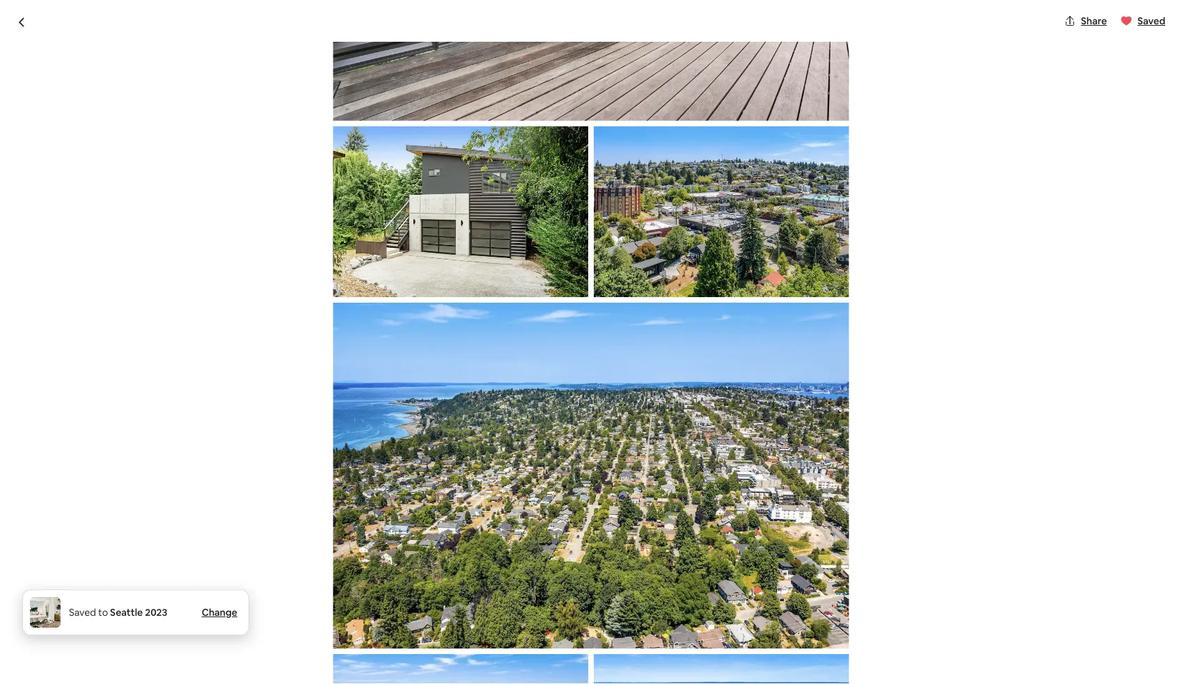 Task type: locate. For each thing, give the bounding box(es) containing it.
from
[[358, 634, 383, 648]]

tree-
[[617, 617, 643, 632]]

listing image 21 image
[[594, 655, 850, 685], [594, 655, 850, 685]]

cleaning fee
[[739, 653, 803, 667]]

you
[[794, 599, 811, 611]]

setting
[[228, 634, 265, 648]]

1 horizontal spatial the
[[385, 634, 403, 648]]

0 vertical spatial $110
[[739, 429, 771, 449]]

entire
[[201, 411, 244, 430]]

1 vertical spatial and
[[487, 634, 506, 648]]

1 vertical spatial saved
[[69, 607, 96, 619]]

saved
[[1138, 15, 1166, 27], [69, 607, 96, 619]]

rental
[[247, 411, 289, 430]]

seattle
[[110, 607, 143, 619], [452, 617, 489, 632]]

woodland studio | deck | kitchenettedog friendly image 3 image
[[597, 212, 787, 389]]

$110 x 2 nights
[[739, 628, 813, 642]]

beautiful,
[[567, 617, 615, 632]]

the left the space
[[201, 567, 221, 582]]

saved inside button
[[1138, 15, 1166, 27]]

0 vertical spatial and
[[318, 617, 338, 632]]

2 $110 from the top
[[739, 628, 762, 642]]

1 vertical spatial $110
[[739, 628, 762, 642]]

listing image 17 image
[[333, 126, 589, 298], [333, 126, 589, 298]]

studio
[[491, 617, 523, 632]]

0 vertical spatial the
[[346, 508, 362, 520]]

x
[[764, 628, 770, 642]]

$110 left "night"
[[739, 429, 771, 449]]

1 horizontal spatial saved
[[1138, 15, 1166, 27]]

offers
[[526, 617, 556, 632]]

west
[[423, 617, 450, 632]]

listing image 19 image
[[333, 303, 850, 649], [333, 303, 850, 649]]

by
[[378, 411, 395, 430]]

$110 left x
[[739, 628, 762, 642]]

saved for saved
[[1138, 15, 1166, 27]]

listing image 20 image
[[333, 655, 589, 685], [333, 655, 589, 685]]

lined
[[201, 634, 226, 648]]

steps
[[327, 634, 355, 648]]

this
[[402, 617, 421, 632]]

california
[[201, 651, 250, 665]]

share
[[1082, 15, 1108, 27]]

1 horizontal spatial seattle
[[452, 617, 489, 632]]

seattle right to
[[110, 607, 143, 619]]

won't
[[813, 599, 838, 611]]

listing image 18 image
[[594, 126, 850, 298], [594, 126, 850, 298]]

$110
[[739, 429, 771, 449], [739, 628, 762, 642]]

charged
[[854, 599, 892, 611]]

0 horizontal spatial and
[[318, 617, 338, 632]]

1 the from the top
[[201, 567, 221, 582]]

seattle inside at once both peaceful and convenient, this west seattle studio offers a beautiful, tree- lined setting that's mere steps from the shops, eateries, and other necessities of california avenue.
[[452, 617, 489, 632]]

share button
[[1060, 9, 1113, 33]]

woodland studio | deck | kitchenettedog friendly image 4 image
[[792, 23, 982, 206]]

0 horizontal spatial saved
[[69, 607, 96, 619]]

0 vertical spatial saved
[[1138, 15, 1166, 27]]

the right the 'with'
[[346, 508, 362, 520]]

saved left to
[[69, 607, 96, 619]]

the
[[201, 567, 221, 582], [201, 584, 221, 598]]

vacasa
[[399, 411, 450, 430]]

with
[[325, 508, 344, 520]]

0 vertical spatial the
[[201, 567, 221, 582]]

woodland studio | deck | kitchenettedog friendly image 5 image
[[792, 212, 982, 389]]

1 vertical spatial the
[[385, 634, 403, 648]]

and
[[318, 617, 338, 632], [487, 634, 506, 648]]

listing image 16 image
[[333, 0, 850, 121], [333, 0, 850, 121]]

the
[[346, 508, 362, 520], [385, 634, 403, 648]]

hosted
[[324, 411, 374, 430]]

the right from
[[385, 634, 403, 648]]

1 vertical spatial the
[[201, 584, 221, 598]]

at once both peaceful and convenient, this west seattle studio offers a beautiful, tree- lined setting that's mere steps from the shops, eateries, and other necessities of california avenue.
[[201, 617, 643, 665]]

saved for saved to seattle 2023
[[69, 607, 96, 619]]

1 $110 from the top
[[739, 429, 771, 449]]

saved to seattle 2023
[[69, 607, 168, 619]]

eateries,
[[440, 634, 484, 648]]

$110 for $110 night
[[739, 429, 771, 449]]

$110 for $110 x 2 nights
[[739, 628, 762, 642]]

$110 x 2 nights button
[[739, 628, 813, 642]]

2
[[772, 628, 779, 642]]

entire rental unit hosted by vacasa western washington 1 bath
[[201, 411, 605, 449]]

seattle up eateries,
[[452, 617, 489, 632]]

necessities
[[539, 634, 595, 648]]

learn more about the host, vacasa western washington. image
[[618, 412, 657, 451], [618, 412, 657, 451]]

the up change
[[201, 584, 221, 598]]

once
[[216, 617, 241, 632]]

dialog
[[0, 0, 1183, 685]]

and up steps at the left bottom
[[318, 617, 338, 632]]

yourself
[[277, 508, 313, 520]]

bath
[[334, 435, 358, 449]]

change
[[202, 607, 238, 619]]

1
[[327, 435, 332, 449]]

lockbox.
[[364, 508, 401, 520]]

and down studio
[[487, 634, 506, 648]]

dialog containing share
[[0, 0, 1183, 685]]

saved right share
[[1138, 15, 1166, 27]]

avenue.
[[253, 651, 294, 665]]

night
[[774, 433, 800, 447]]



Task type: describe. For each thing, give the bounding box(es) containing it.
11/3/2023 button
[[739, 465, 964, 504]]

mere
[[298, 634, 325, 648]]

check
[[246, 508, 275, 520]]

a
[[558, 617, 564, 632]]

woodland studio | deck | kitchenettedog friendly image 2 image
[[597, 23, 787, 206]]

reserve button
[[739, 554, 964, 588]]

cleaning
[[739, 653, 784, 667]]

reserve
[[830, 563, 872, 578]]

saved button
[[1116, 9, 1172, 33]]

in
[[315, 508, 323, 520]]

nights
[[781, 628, 813, 642]]

unit
[[292, 411, 320, 430]]

peaceful
[[271, 617, 316, 632]]

to
[[98, 607, 108, 619]]

western washington
[[453, 411, 605, 430]]

you won't be charged yet
[[794, 599, 908, 611]]

$110 night
[[739, 429, 800, 449]]

check yourself in with the lockbox.
[[246, 508, 401, 520]]

0 horizontal spatial seattle
[[110, 607, 143, 619]]

both
[[244, 617, 268, 632]]

at
[[201, 617, 214, 632]]

11/3/2023
[[747, 483, 791, 496]]

the space the treehouse
[[201, 567, 277, 598]]

treehouse
[[223, 584, 277, 598]]

the inside at once both peaceful and convenient, this west seattle studio offers a beautiful, tree- lined setting that's mere steps from the shops, eateries, and other necessities of california avenue.
[[385, 634, 403, 648]]

cleaning fee button
[[739, 653, 803, 667]]

yet
[[894, 599, 908, 611]]

2 the from the top
[[201, 584, 221, 598]]

2023
[[145, 607, 168, 619]]

0 horizontal spatial the
[[346, 508, 362, 520]]

fee
[[786, 653, 803, 667]]

of
[[598, 634, 609, 648]]

1 horizontal spatial and
[[487, 634, 506, 648]]

convenient,
[[340, 617, 400, 632]]

shops,
[[405, 634, 438, 648]]

that's
[[267, 634, 296, 648]]

be
[[840, 599, 852, 611]]

other
[[508, 634, 536, 648]]

space
[[224, 567, 255, 582]]

change button
[[202, 607, 238, 619]]

woodland studio | deck | kitchenettedog friendly image 1 image
[[201, 23, 591, 389]]



Task type: vqa. For each thing, say whether or not it's contained in the screenshot.
"From"
yes



